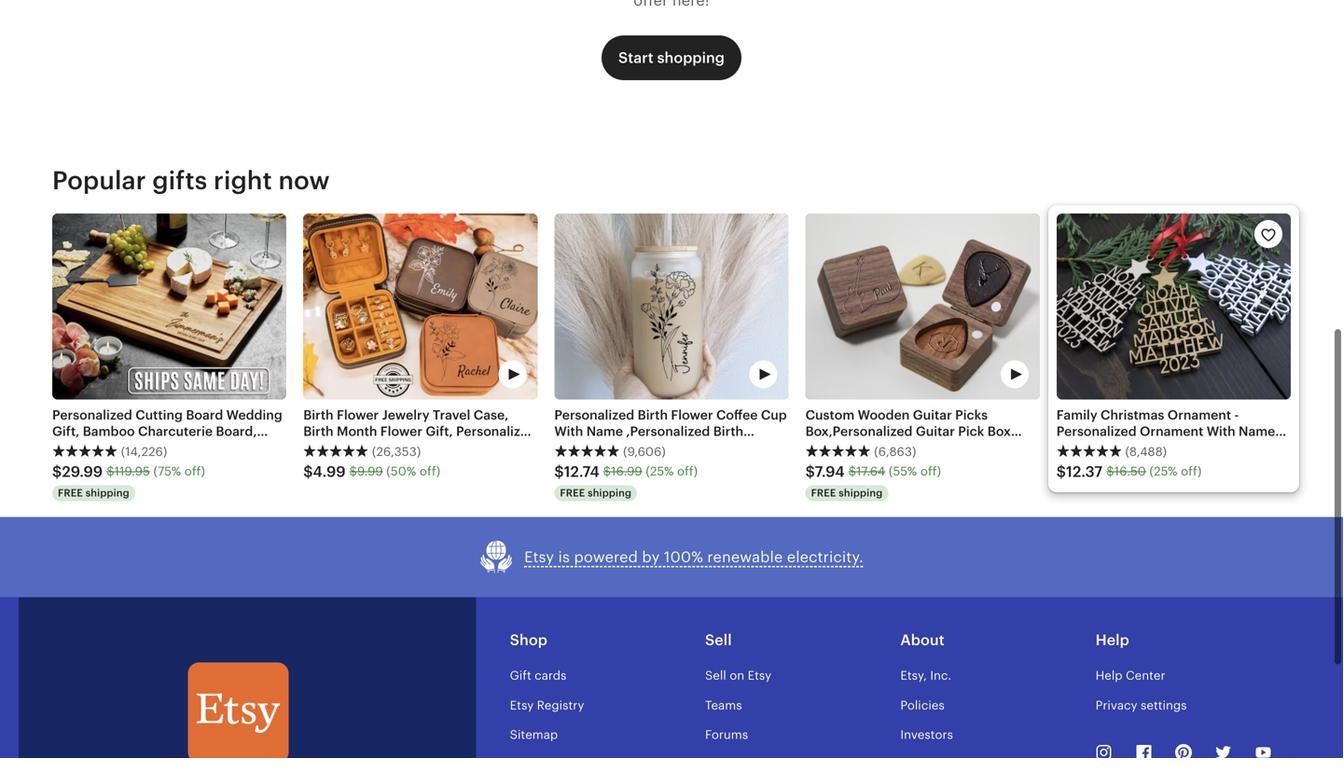 Task type: describe. For each thing, give the bounding box(es) containing it.
$ inside $ 4.99 $ 9.99 (50% off)
[[350, 465, 357, 479]]

$ left gifts
[[604, 465, 611, 479]]

help center link
[[1096, 669, 1166, 683]]

center
[[1127, 669, 1166, 683]]

forums
[[706, 728, 749, 742]]

(8,488)
[[1126, 445, 1168, 459]]

powered
[[574, 549, 638, 566]]

start shopping link
[[602, 35, 742, 80]]

$ 7.94 $ 17.64 (55% off) free shipping
[[806, 464, 942, 499]]

name
[[587, 424, 623, 439]]

4.99
[[313, 464, 346, 480]]

birthday
[[304, 441, 356, 455]]

(26,353)
[[372, 445, 421, 459]]

birth flower jewelry travel case, birth month flower gift, personalized birthday gift, leather jewelry travel case, custom jewelry case
[[304, 408, 537, 472]]

etsy,
[[901, 669, 927, 683]]

1 vertical spatial travel
[[492, 441, 530, 455]]

1 horizontal spatial -
[[1286, 424, 1291, 439]]

$ 29.99 $ 119.95 (75% off) free shipping
[[52, 464, 205, 499]]

$ 12.37 $ 16.50 (25% off)
[[1057, 464, 1202, 480]]

12.37
[[1067, 464, 1103, 480]]

etsy registry link
[[510, 699, 585, 713]]

party
[[700, 457, 732, 472]]

right
[[214, 166, 272, 195]]

gift cards link
[[510, 669, 567, 683]]

electricity.
[[787, 549, 864, 566]]

help for help center
[[1096, 669, 1123, 683]]

free for 12.74
[[560, 488, 585, 499]]

0 vertical spatial gift,
[[426, 424, 453, 439]]

sell on etsy
[[706, 669, 772, 683]]

etsy for etsy registry
[[510, 699, 534, 713]]

privacy settings
[[1096, 699, 1188, 713]]

etsy is powered by 100% renewable electricity.
[[525, 549, 864, 566]]

popular
[[52, 166, 146, 195]]

1 vertical spatial jewelry
[[441, 441, 489, 455]]

cards
[[535, 669, 567, 683]]

gift cards
[[510, 669, 567, 683]]

off) for 4.99
[[420, 465, 441, 479]]

shop
[[510, 633, 548, 649]]

(6,863)
[[875, 445, 917, 459]]

flower up leather
[[381, 424, 423, 439]]

privacy
[[1096, 699, 1138, 713]]

cup
[[761, 408, 787, 423]]

by
[[642, 549, 660, 566]]

etsy registry
[[510, 699, 585, 713]]

case
[[445, 457, 476, 472]]

gifts
[[152, 166, 208, 195]]

tree
[[1124, 441, 1152, 455]]

personalized birth flower coffee cup with name ,personalized birth flower tumbler, bridesmaid proposal, gifts for her, party favor.
[[555, 408, 787, 472]]

personalized inside personalized birth flower coffee cup with name ,personalized birth flower tumbler, bridesmaid proposal, gifts for her, party favor.
[[555, 408, 635, 423]]

popular gifts right now
[[52, 166, 330, 195]]

0 vertical spatial case,
[[474, 408, 509, 423]]

1 vertical spatial christmas
[[1057, 441, 1121, 455]]

proposal,
[[555, 457, 614, 472]]

leather
[[390, 441, 438, 455]]

tumbler,
[[600, 441, 655, 455]]

etsy, inc.
[[901, 669, 952, 683]]

now
[[279, 166, 330, 195]]

0 horizontal spatial gift,
[[360, 441, 387, 455]]

0 vertical spatial christmas
[[1101, 408, 1165, 423]]

$ inside the $ 12.37 $ 16.50 (25% off)
[[1107, 465, 1115, 479]]

etsy is powered by 100% renewable electricity. button
[[480, 540, 864, 576]]

,personalized
[[627, 424, 711, 439]]

(55%
[[889, 465, 918, 479]]

29.99
[[62, 464, 103, 480]]

(25% for 12.37
[[1150, 465, 1178, 479]]

$ right the 29.99 on the left bottom of page
[[107, 465, 114, 479]]

with inside personalized birth flower coffee cup with name ,personalized birth flower tumbler, bridesmaid proposal, gifts for her, party favor.
[[555, 424, 584, 439]]

her,
[[671, 457, 697, 472]]

custom
[[342, 457, 391, 472]]

inc.
[[931, 669, 952, 683]]

7.94
[[815, 464, 845, 480]]

100%
[[664, 549, 704, 566]]

personalized cutting board wedding gift, bamboo charcuterie board, unique christmas gifts, bridal shower gift, engraved engagement present, image
[[52, 214, 287, 400]]

9.99
[[357, 465, 383, 479]]

flower up month
[[337, 408, 379, 423]]

teams link
[[706, 699, 743, 713]]

sell for sell
[[706, 633, 732, 649]]

privacy settings link
[[1096, 699, 1188, 713]]

birth flower jewelry travel case, birth month flower gift, personalized birthday gift, leather jewelry travel case, custom jewelry case image
[[304, 214, 538, 400]]

with inside family christmas ornament - personalized ornament with names - christmas tree ornament
[[1207, 424, 1236, 439]]

(9,606)
[[624, 445, 666, 459]]

coffee
[[717, 408, 758, 423]]

off) for 29.99
[[185, 465, 205, 479]]

help for help
[[1096, 633, 1130, 649]]

sell on etsy link
[[706, 669, 772, 683]]

start shopping
[[619, 49, 725, 66]]

$ 4.99 $ 9.99 (50% off)
[[304, 464, 441, 480]]

investors link
[[901, 728, 954, 742]]

shopping
[[658, 49, 725, 66]]



Task type: locate. For each thing, give the bounding box(es) containing it.
off) down family christmas ornament - personalized ornament with names - christmas tree ornament
[[1182, 465, 1202, 479]]

etsy right on
[[748, 669, 772, 683]]

sell for sell on etsy
[[706, 669, 727, 683]]

(25% inside $ 12.74 $ 16.99 (25% off) free shipping
[[646, 465, 674, 479]]

free inside $ 7.94 $ 17.64 (55% off) free shipping
[[812, 488, 837, 499]]

etsy left is
[[525, 549, 555, 566]]

policies link
[[901, 699, 945, 713]]

etsy
[[525, 549, 555, 566], [748, 669, 772, 683], [510, 699, 534, 713]]

flower
[[337, 408, 379, 423], [671, 408, 714, 423], [381, 424, 423, 439], [555, 441, 597, 455]]

(25%
[[646, 465, 674, 479], [1150, 465, 1178, 479]]

2 vertical spatial jewelry
[[394, 457, 442, 472]]

$ left 16.99
[[555, 464, 564, 480]]

1 horizontal spatial travel
[[492, 441, 530, 455]]

case,
[[474, 408, 509, 423], [304, 457, 339, 472]]

shipping for 29.99
[[86, 488, 129, 499]]

$ right the 12.37
[[1107, 465, 1115, 479]]

(25% down (9,606)
[[646, 465, 674, 479]]

1 off) from the left
[[185, 465, 205, 479]]

119.95
[[114, 465, 150, 479]]

5 off) from the left
[[1182, 465, 1202, 479]]

sell up on
[[706, 633, 732, 649]]

1 vertical spatial help
[[1096, 669, 1123, 683]]

0 vertical spatial sell
[[706, 633, 732, 649]]

$ right favor.
[[806, 464, 815, 480]]

17.64
[[857, 465, 886, 479]]

personalized up case
[[456, 424, 537, 439]]

(75%
[[153, 465, 181, 479]]

flower up ,personalized
[[671, 408, 714, 423]]

0 vertical spatial ornament
[[1168, 408, 1232, 423]]

(25% down (8,488)
[[1150, 465, 1178, 479]]

0 vertical spatial -
[[1235, 408, 1240, 423]]

0 horizontal spatial -
[[1235, 408, 1240, 423]]

1 horizontal spatial with
[[1207, 424, 1236, 439]]

names
[[1239, 424, 1283, 439]]

forums link
[[706, 728, 749, 742]]

16.99
[[611, 465, 643, 479]]

with left names
[[1207, 424, 1236, 439]]

shipping for 7.94
[[839, 488, 883, 499]]

shipping down 17.64
[[839, 488, 883, 499]]

1 vertical spatial etsy
[[748, 669, 772, 683]]

1 vertical spatial -
[[1286, 424, 1291, 439]]

sell
[[706, 633, 732, 649], [706, 669, 727, 683]]

0 horizontal spatial travel
[[433, 408, 471, 423]]

on
[[730, 669, 745, 683]]

help up privacy at the bottom of page
[[1096, 669, 1123, 683]]

jewelry up case
[[441, 441, 489, 455]]

christmas up tree
[[1101, 408, 1165, 423]]

start
[[619, 49, 654, 66]]

off) right '(55%'
[[921, 465, 942, 479]]

help
[[1096, 633, 1130, 649], [1096, 669, 1123, 683]]

0 vertical spatial jewelry
[[382, 408, 430, 423]]

off) inside the $ 12.37 $ 16.50 (25% off)
[[1182, 465, 1202, 479]]

0 horizontal spatial with
[[555, 424, 584, 439]]

2 horizontal spatial shipping
[[839, 488, 883, 499]]

1 vertical spatial ornament
[[1140, 424, 1204, 439]]

- up names
[[1235, 408, 1240, 423]]

16.50
[[1115, 465, 1147, 479]]

0 horizontal spatial shipping
[[86, 488, 129, 499]]

(25% inside the $ 12.37 $ 16.50 (25% off)
[[1150, 465, 1178, 479]]

policies
[[901, 699, 945, 713]]

off) inside $ 7.94 $ 17.64 (55% off) free shipping
[[921, 465, 942, 479]]

travel
[[433, 408, 471, 423], [492, 441, 530, 455]]

gift,
[[426, 424, 453, 439], [360, 441, 387, 455]]

- right names
[[1286, 424, 1291, 439]]

2 horizontal spatial personalized
[[1057, 424, 1137, 439]]

family christmas ornament - personalized ornament with names - christmas tree ornament image
[[1057, 214, 1292, 400]]

help center
[[1096, 669, 1166, 683]]

etsy, inc. link
[[901, 669, 952, 683]]

sell left on
[[706, 669, 727, 683]]

free down 12.74
[[560, 488, 585, 499]]

(25% for 12.74
[[646, 465, 674, 479]]

$ right 4.99
[[350, 465, 357, 479]]

favor.
[[736, 457, 773, 472]]

1 horizontal spatial gift,
[[426, 424, 453, 439]]

shipping down 119.95
[[86, 488, 129, 499]]

is
[[559, 549, 570, 566]]

1 horizontal spatial free
[[560, 488, 585, 499]]

2 with from the left
[[1207, 424, 1236, 439]]

personalized up name
[[555, 408, 635, 423]]

personalized birth flower coffee cup with name ,personalized birth flower tumbler, bridesmaid proposal, gifts for her, party favor. image
[[555, 214, 789, 400]]

$
[[52, 464, 62, 480], [304, 464, 313, 480], [555, 464, 564, 480], [806, 464, 815, 480], [1057, 464, 1067, 480], [107, 465, 114, 479], [350, 465, 357, 479], [604, 465, 611, 479], [849, 465, 857, 479], [1107, 465, 1115, 479]]

1 vertical spatial gift,
[[360, 441, 387, 455]]

gifts
[[617, 457, 647, 472]]

help up help center link
[[1096, 633, 1130, 649]]

2 vertical spatial ornament
[[1155, 441, 1219, 455]]

1 horizontal spatial personalized
[[555, 408, 635, 423]]

off) for 12.37
[[1182, 465, 1202, 479]]

$ down family
[[1057, 464, 1067, 480]]

0 vertical spatial travel
[[433, 408, 471, 423]]

christmas up the 12.37
[[1057, 441, 1121, 455]]

2 vertical spatial etsy
[[510, 699, 534, 713]]

custom wooden guitar picks box,personalized guitar pick box storage,wood guitar plectrum organizer music,gift for guitarist musician image
[[806, 214, 1040, 400]]

1 horizontal spatial shipping
[[588, 488, 632, 499]]

free down 7.94
[[812, 488, 837, 499]]

flower up proposal,
[[555, 441, 597, 455]]

$ 12.74 $ 16.99 (25% off) free shipping
[[555, 464, 698, 499]]

about
[[901, 633, 945, 649]]

off) down bridesmaid
[[678, 465, 698, 479]]

investors
[[901, 728, 954, 742]]

sitemap link
[[510, 728, 558, 742]]

$ right 7.94
[[849, 465, 857, 479]]

off) inside $ 12.74 $ 16.99 (25% off) free shipping
[[678, 465, 698, 479]]

etsy for etsy is powered by 100% renewable electricity.
[[525, 549, 555, 566]]

personalized
[[555, 408, 635, 423], [456, 424, 537, 439], [1057, 424, 1137, 439]]

family christmas ornament - personalized ornament with names - christmas tree ornament
[[1057, 408, 1291, 455]]

jewelry down leather
[[394, 457, 442, 472]]

0 vertical spatial help
[[1096, 633, 1130, 649]]

2 free from the left
[[560, 488, 585, 499]]

0 horizontal spatial personalized
[[456, 424, 537, 439]]

3 off) from the left
[[678, 465, 698, 479]]

off) for 12.74
[[678, 465, 698, 479]]

free for 7.94
[[812, 488, 837, 499]]

2 help from the top
[[1096, 669, 1123, 683]]

etsy down the gift
[[510, 699, 534, 713]]

birth
[[304, 408, 334, 423], [638, 408, 668, 423], [304, 424, 334, 439], [714, 424, 744, 439]]

0 horizontal spatial free
[[58, 488, 83, 499]]

off) down leather
[[420, 465, 441, 479]]

shipping inside $ 12.74 $ 16.99 (25% off) free shipping
[[588, 488, 632, 499]]

family
[[1057, 408, 1098, 423]]

1 horizontal spatial (25%
[[1150, 465, 1178, 479]]

$ down birthday
[[304, 464, 313, 480]]

(14,226)
[[121, 445, 167, 459]]

1 vertical spatial sell
[[706, 669, 727, 683]]

free down the 29.99 on the left bottom of page
[[58, 488, 83, 499]]

shipping down 16.99
[[588, 488, 632, 499]]

1 shipping from the left
[[86, 488, 129, 499]]

gift, up 'custom'
[[360, 441, 387, 455]]

etsy inside button
[[525, 549, 555, 566]]

off) for 7.94
[[921, 465, 942, 479]]

0 vertical spatial etsy
[[525, 549, 555, 566]]

0 horizontal spatial case,
[[304, 457, 339, 472]]

shipping
[[86, 488, 129, 499], [588, 488, 632, 499], [839, 488, 883, 499]]

renewable
[[708, 549, 783, 566]]

1 with from the left
[[555, 424, 584, 439]]

personalized down family
[[1057, 424, 1137, 439]]

case, down birthday
[[304, 457, 339, 472]]

free inside $ 12.74 $ 16.99 (25% off) free shipping
[[560, 488, 585, 499]]

registry
[[537, 699, 585, 713]]

gift, up leather
[[426, 424, 453, 439]]

jewelry up leather
[[382, 408, 430, 423]]

month
[[337, 424, 377, 439]]

2 sell from the top
[[706, 669, 727, 683]]

free inside $ 29.99 $ 119.95 (75% off) free shipping
[[58, 488, 83, 499]]

3 free from the left
[[812, 488, 837, 499]]

bridesmaid
[[658, 441, 729, 455]]

christmas
[[1101, 408, 1165, 423], [1057, 441, 1121, 455]]

0 horizontal spatial (25%
[[646, 465, 674, 479]]

shipping inside $ 7.94 $ 17.64 (55% off) free shipping
[[839, 488, 883, 499]]

free
[[58, 488, 83, 499], [560, 488, 585, 499], [812, 488, 837, 499]]

jewelry
[[382, 408, 430, 423], [441, 441, 489, 455], [394, 457, 442, 472]]

12.74
[[564, 464, 600, 480]]

2 horizontal spatial free
[[812, 488, 837, 499]]

-
[[1235, 408, 1240, 423], [1286, 424, 1291, 439]]

$ left 119.95
[[52, 464, 62, 480]]

with up proposal,
[[555, 424, 584, 439]]

4 off) from the left
[[921, 465, 942, 479]]

personalized inside birth flower jewelry travel case, birth month flower gift, personalized birthday gift, leather jewelry travel case, custom jewelry case
[[456, 424, 537, 439]]

1 sell from the top
[[706, 633, 732, 649]]

1 horizontal spatial case,
[[474, 408, 509, 423]]

off) right (75%
[[185, 465, 205, 479]]

(50%
[[387, 465, 417, 479]]

ornament
[[1168, 408, 1232, 423], [1140, 424, 1204, 439], [1155, 441, 1219, 455]]

1 (25% from the left
[[646, 465, 674, 479]]

3 shipping from the left
[[839, 488, 883, 499]]

off) inside $ 4.99 $ 9.99 (50% off)
[[420, 465, 441, 479]]

personalized inside family christmas ornament - personalized ornament with names - christmas tree ornament
[[1057, 424, 1137, 439]]

off) inside $ 29.99 $ 119.95 (75% off) free shipping
[[185, 465, 205, 479]]

shipping for 12.74
[[588, 488, 632, 499]]

teams
[[706, 699, 743, 713]]

free for 29.99
[[58, 488, 83, 499]]

1 free from the left
[[58, 488, 83, 499]]

2 shipping from the left
[[588, 488, 632, 499]]

2 off) from the left
[[420, 465, 441, 479]]

case, up case
[[474, 408, 509, 423]]

gift
[[510, 669, 532, 683]]

sitemap
[[510, 728, 558, 742]]

for
[[650, 457, 668, 472]]

1 vertical spatial case,
[[304, 457, 339, 472]]

1 help from the top
[[1096, 633, 1130, 649]]

shipping inside $ 29.99 $ 119.95 (75% off) free shipping
[[86, 488, 129, 499]]

settings
[[1141, 699, 1188, 713]]

2 (25% from the left
[[1150, 465, 1178, 479]]



Task type: vqa. For each thing, say whether or not it's contained in the screenshot.
29.99 the shipping
yes



